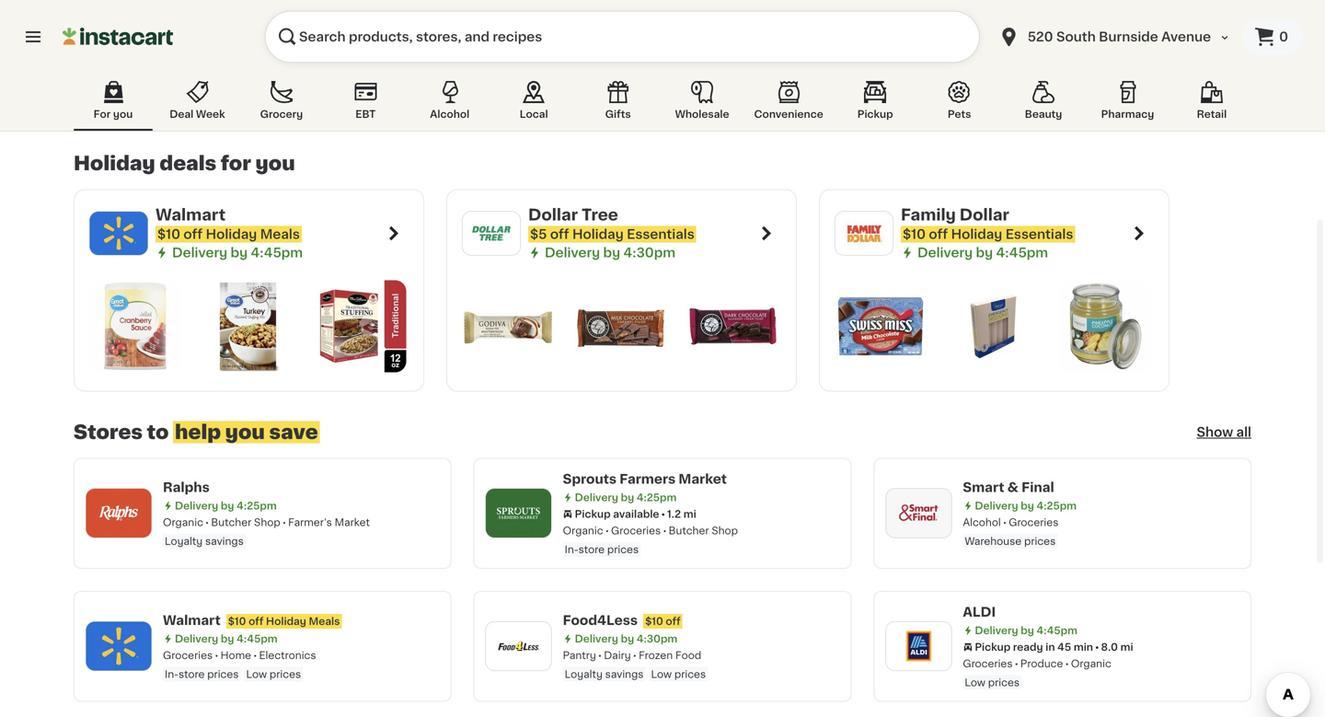 Task type: locate. For each thing, give the bounding box(es) containing it.
beauty button
[[1005, 77, 1084, 131]]

low inside pantry dairy frozen food loyalty savings low prices
[[651, 669, 672, 679]]

home down 5:30pm
[[228, 89, 259, 99]]

walmart up $10 off holiday meals
[[156, 207, 226, 223]]

by down body
[[1021, 71, 1035, 81]]

shop
[[254, 517, 281, 527], [712, 526, 738, 536]]

& inside bath & body works delivery by 4:30pm in-store prices
[[998, 52, 1010, 64]]

low down pickup ready in 45 min
[[965, 678, 986, 688]]

organic butcher shop farmer's market loyalty savings
[[163, 517, 370, 546]]

delivery down smart & final
[[975, 501, 1019, 511]]

alcohol up warehouse
[[963, 517, 1002, 527]]

0 vertical spatial 4:30pm
[[1037, 71, 1078, 81]]

delivery up the deal week
[[175, 73, 218, 83]]

retail button
[[1173, 77, 1252, 131]]

1 horizontal spatial essentials
[[1006, 228, 1074, 241]]

pickup ready in 45 min
[[975, 642, 1094, 652]]

market up 1.2 mi
[[679, 473, 727, 486]]

1 vertical spatial electronics
[[259, 650, 316, 661]]

ralphs logo image
[[95, 490, 143, 537]]

loyalty down the pantry
[[565, 669, 603, 679]]

2 horizontal spatial pickup
[[975, 642, 1011, 652]]

holiday for walmart
[[206, 228, 257, 241]]

& right bath
[[998, 52, 1010, 64]]

shop categories tab list
[[74, 77, 1252, 131]]

wholesale button
[[663, 77, 742, 131]]

$10
[[157, 228, 180, 241], [903, 228, 926, 241], [228, 616, 246, 626], [646, 616, 664, 626]]

delivery by 4:25pm down final
[[975, 501, 1077, 511]]

grocery button
[[242, 77, 321, 131]]

deal
[[170, 109, 194, 119]]

electronics
[[163, 89, 220, 99], [259, 650, 316, 661]]

4:30pm down 'works'
[[1037, 71, 1078, 81]]

by
[[621, 63, 635, 73], [1021, 71, 1035, 81], [221, 73, 234, 83], [231, 246, 248, 259], [604, 246, 621, 259], [976, 246, 994, 259], [621, 492, 635, 503], [221, 501, 234, 511], [1021, 501, 1035, 511], [1021, 626, 1035, 636], [221, 634, 234, 644], [621, 634, 635, 644]]

0 horizontal spatial mi
[[684, 509, 697, 519]]

mi right 1.2
[[684, 509, 697, 519]]

loyalty inside pantry dairy frozen food loyalty savings low prices
[[565, 669, 603, 679]]

essentials for family dollar
[[1006, 228, 1074, 241]]

0 vertical spatial market
[[679, 473, 727, 486]]

& inside $20 off delivery by 5:30pm electronics home & office
[[261, 89, 269, 99]]

0 horizontal spatial electronics
[[163, 89, 220, 99]]

loyalty inside organic butcher shop farmer's market loyalty savings
[[165, 536, 203, 546]]

1 horizontal spatial loyalty
[[565, 669, 603, 679]]

alcohol inside "alcohol groceries warehouse prices"
[[963, 517, 1002, 527]]

essentials for dollar tree
[[627, 228, 695, 241]]

convenience button
[[747, 77, 831, 131]]

market inside organic butcher shop farmer's market loyalty savings
[[335, 517, 370, 527]]

1 horizontal spatial electronics
[[259, 650, 316, 661]]

1 vertical spatial home
[[221, 650, 251, 661]]

0 vertical spatial mi
[[684, 509, 697, 519]]

4:25pm for sprouts farmers market
[[637, 492, 677, 503]]

butcher inside organic butcher shop farmer's market loyalty savings
[[211, 517, 252, 527]]

& down 5:30pm
[[261, 89, 269, 99]]

savings
[[205, 536, 244, 546], [606, 669, 644, 679]]

alcohol
[[430, 109, 470, 119], [963, 517, 1002, 527]]

tab panel containing holiday deals for you
[[74, 0, 1252, 702]]

1 horizontal spatial mi
[[1121, 642, 1134, 652]]

great value jellied cranberry sauce image
[[89, 280, 181, 372]]

1 vertical spatial walmart logo image
[[95, 623, 143, 670]]

by up the ready
[[1021, 626, 1035, 636]]

1 vertical spatial meals
[[309, 616, 340, 626]]

walmart logo image
[[98, 212, 140, 255], [95, 623, 143, 670]]

0 horizontal spatial loyalty
[[165, 536, 203, 546]]

1 horizontal spatial pickup
[[858, 109, 894, 119]]

1 horizontal spatial shop
[[712, 526, 738, 536]]

1 horizontal spatial organic
[[563, 526, 604, 536]]

2 vertical spatial pickup
[[975, 642, 1011, 652]]

0 horizontal spatial delivery by 4:25pm
[[175, 501, 277, 511]]

0 horizontal spatial shop
[[254, 517, 281, 527]]

off up 5:30pm
[[254, 55, 269, 65]]

electronics down walmart $10 off holiday meals
[[259, 650, 316, 661]]

groceries inside groceries produce organic low prices
[[963, 659, 1013, 669]]

electronics inside $20 off delivery by 5:30pm electronics home & office
[[163, 89, 220, 99]]

prices inside "alcohol groceries warehouse prices"
[[1025, 536, 1056, 546]]

you
[[113, 109, 133, 119], [256, 154, 295, 173], [225, 423, 265, 442]]

prices
[[1008, 90, 1039, 100], [608, 99, 639, 109], [1025, 536, 1056, 546], [608, 545, 639, 555], [207, 669, 239, 679], [270, 669, 301, 679], [675, 669, 706, 679], [989, 678, 1020, 688]]

holiday down family dollar
[[952, 228, 1003, 241]]

you right 'for'
[[256, 154, 295, 173]]

& left final
[[1008, 481, 1019, 494]]

delivery by 4:35pm
[[575, 63, 677, 73]]

works
[[1051, 52, 1094, 64]]

off inside walmart $10 off holiday meals
[[249, 616, 264, 626]]

0 vertical spatial walmart
[[156, 207, 226, 223]]

delivery
[[575, 63, 619, 73], [975, 71, 1019, 81], [175, 73, 218, 83], [172, 246, 228, 259], [545, 246, 600, 259], [918, 246, 973, 259], [575, 492, 619, 503], [175, 501, 218, 511], [975, 501, 1019, 511], [975, 626, 1019, 636], [175, 634, 218, 644], [575, 634, 619, 644]]

groceries down final
[[1009, 517, 1059, 527]]

smart & final logo image
[[895, 490, 943, 537]]

store down pickup available
[[579, 545, 605, 555]]

2 horizontal spatial 4:25pm
[[1037, 501, 1077, 511]]

organic for store
[[563, 526, 604, 536]]

burnside
[[1100, 30, 1159, 43]]

delivery up supplies at the top left of the page
[[575, 63, 619, 73]]

you right help
[[225, 423, 265, 442]]

craft supplies stationery décor in-store prices
[[563, 80, 735, 109]]

deal week
[[170, 109, 225, 119]]

4:45pm down $10 off holiday essentials
[[997, 246, 1049, 259]]

low down frozen
[[651, 669, 672, 679]]

1 horizontal spatial low
[[651, 669, 672, 679]]

1 horizontal spatial alcohol
[[963, 517, 1002, 527]]

0 horizontal spatial pickup
[[575, 509, 611, 519]]

family
[[901, 207, 956, 223]]

dollar
[[528, 207, 578, 223], [960, 207, 1010, 223]]

1 vertical spatial loyalty
[[565, 669, 603, 679]]

holiday down for you at the left top of page
[[74, 154, 155, 173]]

1 vertical spatial alcohol
[[963, 517, 1002, 527]]

to
[[147, 423, 169, 442]]

butcher inside organic groceries butcher shop in-store prices
[[669, 526, 709, 536]]

beauty
[[1025, 109, 1063, 119]]

0 vertical spatial you
[[113, 109, 133, 119]]

1 vertical spatial delivery by 4:30pm
[[575, 634, 678, 644]]

butcher left farmer's
[[211, 517, 252, 527]]

1 horizontal spatial market
[[679, 473, 727, 486]]

produce
[[1021, 659, 1064, 669]]

pickup down sprouts
[[575, 509, 611, 519]]

alcohol left the local
[[430, 109, 470, 119]]

for
[[221, 154, 251, 173]]

by up groceries home electronics in-store prices low prices
[[221, 634, 234, 644]]

alcohol inside button
[[430, 109, 470, 119]]

swiss miss milk chocolate flavored hot cocoa mix image
[[835, 280, 927, 372]]

off up groceries home electronics in-store prices low prices
[[249, 616, 264, 626]]

holiday inside walmart $10 off holiday meals
[[266, 616, 306, 626]]

pantry dairy frozen food loyalty savings low prices
[[563, 650, 706, 679]]

2 dollar from the left
[[960, 207, 1010, 223]]

0 vertical spatial home
[[228, 89, 259, 99]]

1.2
[[668, 509, 681, 519]]

by down $10 off holiday meals
[[231, 246, 248, 259]]

off inside the food4less $10 off
[[666, 616, 681, 626]]

alcohol for alcohol groceries warehouse prices
[[963, 517, 1002, 527]]

4:30pm inside bath & body works delivery by 4:30pm in-store prices
[[1037, 71, 1078, 81]]

4:45pm up in
[[1037, 626, 1078, 636]]

delivery by 4:25pm down ralphs
[[175, 501, 277, 511]]

2 vertical spatial you
[[225, 423, 265, 442]]

Search field
[[265, 11, 980, 63]]

low inside groceries home electronics in-store prices low prices
[[246, 669, 267, 679]]

off
[[254, 55, 269, 65], [184, 228, 203, 241], [550, 228, 570, 241], [929, 228, 949, 241], [249, 616, 264, 626], [666, 616, 681, 626]]

0
[[1280, 30, 1289, 43]]

pickup left the ready
[[975, 642, 1011, 652]]

butcher down 1.2 mi
[[669, 526, 709, 536]]

1 horizontal spatial savings
[[606, 669, 644, 679]]

tab panel
[[74, 0, 1252, 702]]

organic inside organic groceries butcher shop in-store prices
[[563, 526, 604, 536]]

off right $5
[[550, 228, 570, 241]]

holiday for family dollar
[[952, 228, 1003, 241]]

butcher
[[211, 517, 252, 527], [669, 526, 709, 536]]

4:25pm for ralphs
[[237, 501, 277, 511]]

4:30pm up frozen
[[637, 634, 678, 644]]

$10 inside walmart $10 off holiday meals
[[228, 616, 246, 626]]

1 vertical spatial pickup
[[575, 509, 611, 519]]

$10 up groceries home electronics in-store prices low prices
[[228, 616, 246, 626]]

holiday down tree
[[573, 228, 624, 241]]

mi
[[684, 509, 697, 519], [1121, 642, 1134, 652]]

1 vertical spatial &
[[261, 89, 269, 99]]

$10 up frozen
[[646, 616, 664, 626]]

walmart
[[156, 207, 226, 223], [163, 614, 221, 627]]

0 vertical spatial delivery by 4:30pm
[[545, 246, 676, 259]]

store down 'craft'
[[579, 99, 605, 109]]

0 horizontal spatial 4:25pm
[[237, 501, 277, 511]]

0 vertical spatial loyalty
[[165, 536, 203, 546]]

delivery by 4:45pm
[[172, 246, 303, 259], [918, 246, 1049, 259], [975, 626, 1078, 636], [175, 634, 278, 644]]

essentials
[[627, 228, 695, 241], [1006, 228, 1074, 241]]

8.0
[[1102, 642, 1119, 652]]

2 horizontal spatial low
[[965, 678, 986, 688]]

home down walmart $10 off holiday meals
[[221, 650, 251, 661]]

1 horizontal spatial delivery by 4:25pm
[[575, 492, 677, 503]]

groceries down available
[[611, 526, 661, 536]]

delivery by 4:30pm down the $5 off holiday essentials on the top of the page
[[545, 246, 676, 259]]

dollar up $5
[[528, 207, 578, 223]]

sprouts farmers market logo image
[[495, 490, 543, 537]]

1 horizontal spatial meals
[[309, 616, 340, 626]]

instacart image
[[63, 26, 173, 48]]

pickup left pets
[[858, 109, 894, 119]]

savings down the dairy
[[606, 669, 644, 679]]

delivery by 4:30pm
[[545, 246, 676, 259], [575, 634, 678, 644]]

0 horizontal spatial dollar
[[528, 207, 578, 223]]

you right for in the top of the page
[[113, 109, 133, 119]]

2 horizontal spatial delivery by 4:25pm
[[975, 501, 1077, 511]]

1 horizontal spatial dollar
[[960, 207, 1010, 223]]

by down the $5 off holiday essentials on the top of the page
[[604, 246, 621, 259]]

store down walmart $10 off holiday meals
[[179, 669, 205, 679]]

store down bath
[[979, 90, 1005, 100]]

4:25pm down farmers
[[637, 492, 677, 503]]

1 vertical spatial you
[[256, 154, 295, 173]]

4:25pm up organic butcher shop farmer's market loyalty savings
[[237, 501, 277, 511]]

delivery down the aldi
[[975, 626, 1019, 636]]

1 vertical spatial savings
[[606, 669, 644, 679]]

1 vertical spatial mi
[[1121, 642, 1134, 652]]

1 essentials from the left
[[627, 228, 695, 241]]

organic down ralphs
[[163, 517, 203, 527]]

in-
[[965, 90, 979, 100], [565, 99, 579, 109], [565, 545, 579, 555], [165, 669, 179, 679]]

holiday down 'for'
[[206, 228, 257, 241]]

dollar up $10 off holiday essentials
[[960, 207, 1010, 223]]

$10 down holiday deals for you
[[157, 228, 180, 241]]

prices inside craft supplies stationery décor in-store prices
[[608, 99, 639, 109]]

off up food
[[666, 616, 681, 626]]

pickup button
[[836, 77, 915, 131]]

organic down pickup available
[[563, 526, 604, 536]]

tree
[[582, 207, 619, 223]]

family dollar
[[901, 207, 1010, 223]]

interiors by design pineapple coconut jar candle image
[[1060, 280, 1152, 372]]

delivery by 4:25pm for ralphs
[[175, 501, 277, 511]]

organic down the min
[[1072, 659, 1112, 669]]

0 vertical spatial electronics
[[163, 89, 220, 99]]

stores
[[74, 423, 143, 442]]

delivery by 4:25pm for smart & final
[[975, 501, 1077, 511]]

1 vertical spatial market
[[335, 517, 370, 527]]

4:45pm down walmart $10 off holiday meals
[[237, 634, 278, 644]]

2 horizontal spatial organic
[[1072, 659, 1112, 669]]

4:35pm
[[637, 63, 677, 73]]

1 horizontal spatial butcher
[[669, 526, 709, 536]]

savings inside organic butcher shop farmer's market loyalty savings
[[205, 536, 244, 546]]

savings down ralphs
[[205, 536, 244, 546]]

you for holiday deals for you
[[256, 154, 295, 173]]

delivery by 4:25pm up pickup available
[[575, 492, 677, 503]]

4:45pm
[[251, 246, 303, 259], [997, 246, 1049, 259], [1037, 626, 1078, 636], [237, 634, 278, 644]]

mi right the 8.0 on the right
[[1121, 642, 1134, 652]]

alcohol button
[[410, 77, 490, 131]]

delivery by 4:45pm down $10 off holiday essentials
[[918, 246, 1049, 259]]

delivery down bath
[[975, 71, 1019, 81]]

wholesale
[[675, 109, 730, 119]]

0 horizontal spatial market
[[335, 517, 370, 527]]

by down $20
[[221, 73, 234, 83]]

groceries down walmart $10 off holiday meals
[[163, 650, 213, 661]]

in
[[1046, 642, 1056, 652]]

south
[[1057, 30, 1096, 43]]

show
[[1197, 426, 1234, 439]]

décor
[[704, 80, 735, 90]]

low down walmart $10 off holiday meals
[[246, 669, 267, 679]]

0 horizontal spatial butcher
[[211, 517, 252, 527]]

$20
[[231, 55, 252, 65]]

deals
[[160, 154, 217, 173]]

520 south burnside avenue button
[[999, 11, 1232, 63]]

0 vertical spatial pickup
[[858, 109, 894, 119]]

organic inside organic butcher shop farmer's market loyalty savings
[[163, 517, 203, 527]]

2 essentials from the left
[[1006, 228, 1074, 241]]

help
[[175, 423, 221, 442]]

craft
[[563, 80, 589, 90]]

4:25pm for smart & final
[[1037, 501, 1077, 511]]

off down deals
[[184, 228, 203, 241]]

walmart up groceries home electronics in-store prices low prices
[[163, 614, 221, 627]]

home
[[228, 89, 259, 99], [221, 650, 251, 661]]

0 vertical spatial alcohol
[[430, 109, 470, 119]]

avenue
[[1162, 30, 1212, 43]]

0 vertical spatial savings
[[205, 536, 244, 546]]

1 horizontal spatial 4:25pm
[[637, 492, 677, 503]]

off inside $20 off delivery by 5:30pm electronics home & office
[[254, 55, 269, 65]]

all
[[1237, 426, 1252, 439]]

0 vertical spatial &
[[998, 52, 1010, 64]]

dark chocolate raspberry cream filled image
[[687, 280, 780, 372]]

0 horizontal spatial savings
[[205, 536, 244, 546]]

4:30pm down the $5 off holiday essentials on the top of the page
[[624, 246, 676, 259]]

groceries down pickup ready in 45 min
[[963, 659, 1013, 669]]

None search field
[[265, 11, 980, 63]]

0 horizontal spatial low
[[246, 669, 267, 679]]

5:30pm
[[237, 73, 277, 83]]

&
[[998, 52, 1010, 64], [261, 89, 269, 99], [1008, 481, 1019, 494]]

0 horizontal spatial alcohol
[[430, 109, 470, 119]]

2 vertical spatial &
[[1008, 481, 1019, 494]]

organic
[[163, 517, 203, 527], [563, 526, 604, 536], [1072, 659, 1112, 669]]

1 vertical spatial walmart
[[163, 614, 221, 627]]

market right farmer's
[[335, 517, 370, 527]]

delivery inside $20 off delivery by 5:30pm electronics home & office
[[175, 73, 218, 83]]

delivery up groceries home electronics in-store prices low prices
[[175, 634, 218, 644]]

store inside craft supplies stationery décor in-store prices
[[579, 99, 605, 109]]

family dollar logo image
[[843, 212, 886, 255]]

0 horizontal spatial organic
[[163, 517, 203, 527]]

holiday up groceries home electronics in-store prices low prices
[[266, 616, 306, 626]]

by inside $20 off delivery by 5:30pm electronics home & office
[[221, 73, 234, 83]]

4:25pm down final
[[1037, 501, 1077, 511]]

in- inside organic groceries butcher shop in-store prices
[[565, 545, 579, 555]]

0 horizontal spatial essentials
[[627, 228, 695, 241]]

loyalty down ralphs
[[165, 536, 203, 546]]

frozen
[[639, 650, 673, 661]]

electronics up the deal week
[[163, 89, 220, 99]]

delivery by 4:30pm up the dairy
[[575, 634, 678, 644]]

4:25pm
[[637, 492, 677, 503], [237, 501, 277, 511], [1037, 501, 1077, 511]]

aldi logo image
[[895, 623, 943, 670]]

dollar tree
[[528, 207, 619, 223]]

0 vertical spatial meals
[[260, 228, 300, 241]]

mi for sprouts farmers market
[[684, 509, 697, 519]]

off for $20 off delivery by 5:30pm electronics home & office
[[254, 55, 269, 65]]

off down family
[[929, 228, 949, 241]]



Task type: vqa. For each thing, say whether or not it's contained in the screenshot.
Deal Week at the left of the page
yes



Task type: describe. For each thing, give the bounding box(es) containing it.
alcohol for alcohol
[[430, 109, 470, 119]]

in- inside craft supplies stationery décor in-store prices
[[565, 99, 579, 109]]

prices inside pantry dairy frozen food loyalty savings low prices
[[675, 669, 706, 679]]

delivery down ralphs
[[175, 501, 218, 511]]

delivery down $10 off holiday meals
[[172, 246, 228, 259]]

food4less $10 off
[[563, 614, 681, 627]]

food
[[676, 650, 702, 661]]

stationery
[[643, 80, 696, 90]]

store inside groceries home electronics in-store prices low prices
[[179, 669, 205, 679]]

0 horizontal spatial meals
[[260, 228, 300, 241]]

pickup for sprouts farmers market
[[575, 509, 611, 519]]

by down the food4less $10 off
[[621, 634, 635, 644]]

show all
[[1197, 426, 1252, 439]]

gifts button
[[579, 77, 658, 131]]

prices inside organic groceries butcher shop in-store prices
[[608, 545, 639, 555]]

groceries produce organic low prices
[[963, 659, 1112, 688]]

groceries inside "alcohol groceries warehouse prices"
[[1009, 517, 1059, 527]]

pharmacy
[[1102, 109, 1155, 119]]

delivery by 4:45pm up groceries home electronics in-store prices low prices
[[175, 634, 278, 644]]

you for stores to help you save
[[225, 423, 265, 442]]

interiors emergency candles image
[[948, 280, 1040, 372]]

store inside bath & body works delivery by 4:30pm in-store prices
[[979, 90, 1005, 100]]

off for $10 off holiday essentials
[[929, 228, 949, 241]]

holiday for dollar tree
[[573, 228, 624, 241]]

dairy
[[604, 650, 631, 661]]

& for smart
[[1008, 481, 1019, 494]]

dollar tree logo image
[[470, 212, 513, 255]]

save
[[269, 423, 318, 442]]

bath
[[963, 52, 995, 64]]

great value turkey flavored stuffing mix image
[[202, 280, 294, 372]]

groceries home electronics in-store prices low prices
[[163, 650, 316, 679]]

delivery down family dollar
[[918, 246, 973, 259]]

sprouts
[[563, 473, 617, 486]]

smart & final
[[963, 481, 1055, 494]]

1 dollar from the left
[[528, 207, 578, 223]]

prices inside bath & body works delivery by 4:30pm in-store prices
[[1008, 90, 1039, 100]]

smart
[[963, 481, 1005, 494]]

low inside groceries produce organic low prices
[[965, 678, 986, 688]]

delivery by 4:45pm down $10 off holiday meals
[[172, 246, 303, 259]]

landmark confections milk chocolate caramel filled candy bars image
[[575, 280, 667, 372]]

4:45pm down $10 off holiday meals
[[251, 246, 303, 259]]

organic groceries butcher shop in-store prices
[[563, 526, 738, 555]]

pickup for aldi
[[975, 642, 1011, 652]]

final
[[1022, 481, 1055, 494]]

delivery down sprouts
[[575, 492, 619, 503]]

pickup available
[[575, 509, 660, 519]]

by down final
[[1021, 501, 1035, 511]]

$5
[[530, 228, 547, 241]]

min
[[1074, 642, 1094, 652]]

grocery
[[260, 109, 303, 119]]

convenience
[[755, 109, 824, 119]]

ready
[[1014, 642, 1044, 652]]

for
[[94, 109, 111, 119]]

low for walmart
[[246, 669, 267, 679]]

supplies
[[592, 80, 635, 90]]

520
[[1028, 30, 1054, 43]]

organic for loyalty
[[163, 517, 203, 527]]

shop inside organic groceries butcher shop in-store prices
[[712, 526, 738, 536]]

groceries inside groceries home electronics in-store prices low prices
[[163, 650, 213, 661]]

by up organic butcher shop farmer's market loyalty savings
[[221, 501, 234, 511]]

store inside organic groceries butcher shop in-store prices
[[579, 545, 605, 555]]

home inside $20 off delivery by 5:30pm electronics home & office
[[228, 89, 259, 99]]

week
[[196, 109, 225, 119]]

pharmacy button
[[1089, 77, 1168, 131]]

delivery down dollar tree
[[545, 246, 600, 259]]

deal week button
[[158, 77, 237, 131]]

45
[[1058, 642, 1072, 652]]

mi for aldi
[[1121, 642, 1134, 652]]

walmart for walmart
[[156, 207, 226, 223]]

gifts
[[605, 109, 631, 119]]

& for bath
[[998, 52, 1010, 64]]

shop inside organic butcher shop farmer's market loyalty savings
[[254, 517, 281, 527]]

farmers
[[620, 473, 676, 486]]

1 vertical spatial 4:30pm
[[624, 246, 676, 259]]

electronics inside groceries home electronics in-store prices low prices
[[259, 650, 316, 661]]

office
[[272, 89, 304, 99]]

savings inside pantry dairy frozen food loyalty savings low prices
[[606, 669, 644, 679]]

for you button
[[74, 77, 153, 131]]

$10 inside the food4less $10 off
[[646, 616, 664, 626]]

ebt button
[[326, 77, 405, 131]]

pets
[[948, 109, 972, 119]]

godiva caramel lion of belgium, milk chocolate image
[[462, 280, 554, 372]]

pantry
[[563, 650, 596, 661]]

by up available
[[621, 492, 635, 503]]

bath & body works delivery by 4:30pm in-store prices
[[963, 52, 1094, 100]]

alcohol groceries warehouse prices
[[963, 517, 1059, 546]]

walmart for walmart $10 off holiday meals
[[163, 614, 221, 627]]

meals inside walmart $10 off holiday meals
[[309, 616, 340, 626]]

$20 off delivery by 5:30pm electronics home & office
[[163, 55, 304, 99]]

1.2 mi
[[668, 509, 697, 519]]

2 vertical spatial 4:30pm
[[637, 634, 678, 644]]

prices inside groceries produce organic low prices
[[989, 678, 1020, 688]]

groceries inside organic groceries butcher shop in-store prices
[[611, 526, 661, 536]]

for you
[[94, 109, 133, 119]]

pets button
[[920, 77, 1000, 131]]

delivery by 4:25pm for sprouts farmers market
[[575, 492, 677, 503]]

0 vertical spatial walmart logo image
[[98, 212, 140, 255]]

available
[[613, 509, 660, 519]]

off for $10 off holiday meals
[[184, 228, 203, 241]]

delivery inside bath & body works delivery by 4:30pm in-store prices
[[975, 71, 1019, 81]]

you inside for you button
[[113, 109, 133, 119]]

in- inside bath & body works delivery by 4:30pm in-store prices
[[965, 90, 979, 100]]

0 button
[[1243, 18, 1304, 55]]

organic inside groceries produce organic low prices
[[1072, 659, 1112, 669]]

520 south burnside avenue
[[1028, 30, 1212, 43]]

delivery down "food4less"
[[575, 634, 619, 644]]

low for food4less
[[651, 669, 672, 679]]

retail
[[1198, 109, 1228, 119]]

$10 down family
[[903, 228, 926, 241]]

delivery by 4:45pm up the ready
[[975, 626, 1078, 636]]

stores to help you save
[[74, 423, 318, 442]]

pickup inside button
[[858, 109, 894, 119]]

by up supplies at the top left of the page
[[621, 63, 635, 73]]

body
[[1013, 52, 1048, 64]]

in- inside groceries home electronics in-store prices low prices
[[165, 669, 179, 679]]

local button
[[495, 77, 574, 131]]

8.0 mi
[[1102, 642, 1134, 652]]

local
[[520, 109, 548, 119]]

walmart $10 off holiday meals
[[163, 614, 340, 627]]

by inside bath & body works delivery by 4:30pm in-store prices
[[1021, 71, 1035, 81]]

mrs. cubbison's stuffing, traditional, seasoned image
[[315, 280, 407, 372]]

sprouts farmers market
[[563, 473, 727, 486]]

off for $5 off holiday essentials
[[550, 228, 570, 241]]

home inside groceries home electronics in-store prices low prices
[[221, 650, 251, 661]]

aldi
[[963, 606, 996, 619]]

ebt
[[356, 109, 376, 119]]

food4less logo image
[[495, 623, 543, 670]]

show all button
[[1197, 423, 1252, 441]]

food4less
[[563, 614, 638, 627]]

holiday deals for you
[[74, 154, 295, 173]]

by down $10 off holiday essentials
[[976, 246, 994, 259]]

$10 off holiday essentials
[[903, 228, 1074, 241]]

$10 off holiday meals
[[157, 228, 300, 241]]

$5 off holiday essentials
[[530, 228, 695, 241]]



